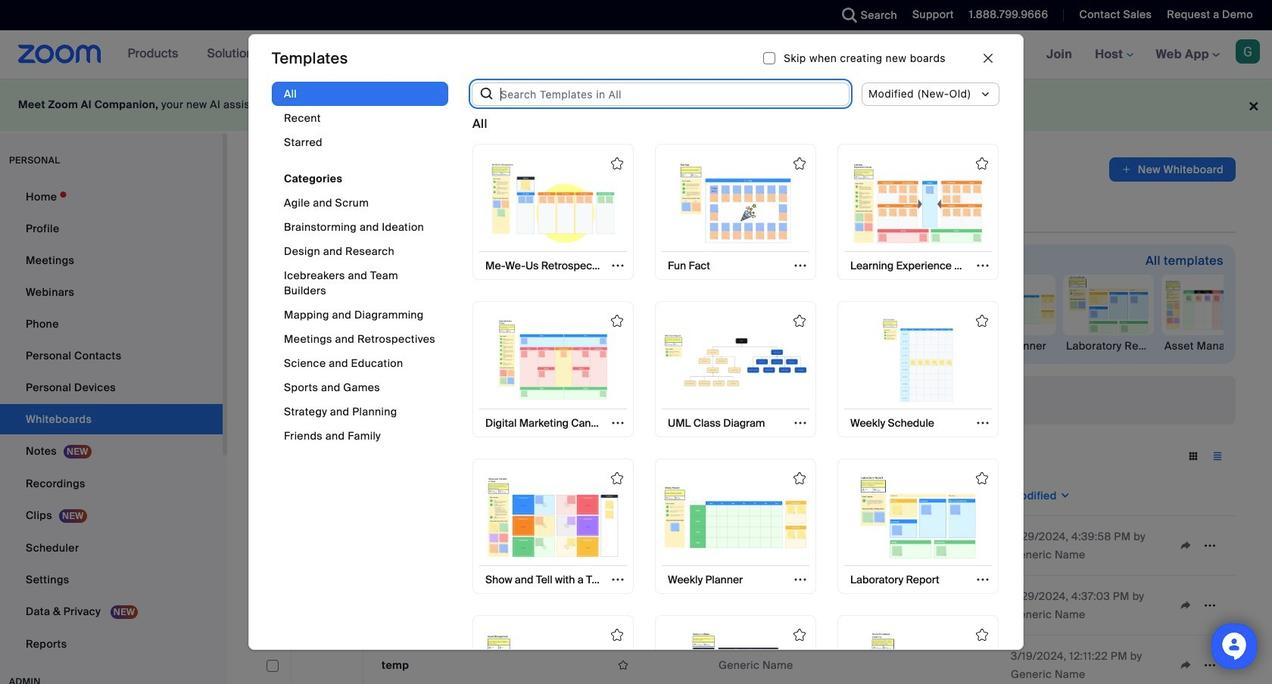 Task type: locate. For each thing, give the bounding box(es) containing it.
learning experience canvas element
[[472, 338, 563, 354]]

add to starred image inside card for template fun fact element
[[794, 158, 806, 170]]

grid mode, not selected image
[[1181, 450, 1205, 463]]

card for template show and tell with a twist element
[[472, 459, 634, 595]]

card for template learning experience canvas element
[[837, 144, 999, 280]]

add to starred image
[[611, 315, 623, 327], [794, 315, 806, 327], [976, 315, 988, 327], [611, 472, 623, 484], [794, 629, 806, 642], [976, 629, 988, 642]]

cell
[[291, 525, 363, 566], [267, 541, 279, 553], [859, 543, 1005, 549], [859, 576, 1005, 636], [291, 585, 363, 626], [267, 600, 279, 613], [859, 636, 1005, 684]]

card for template weekly schedule element
[[837, 301, 999, 437]]

add to starred image inside card for template laboratory report element
[[976, 472, 988, 484]]

add to starred image inside card for template digital marketing canvas element
[[611, 315, 623, 327]]

add to starred image inside "card for template me-we-us retrospective" element
[[611, 158, 623, 170]]

add to starred image for thumbnail for uml class diagram
[[794, 315, 806, 327]]

fun fact element
[[374, 338, 465, 354]]

banner
[[0, 30, 1272, 80]]

card for template asset management element
[[472, 616, 634, 684]]

tabs of all whiteboard page tab list
[[263, 194, 925, 233]]

thumbnail of temp image
[[292, 646, 363, 684]]

asset management element
[[1161, 338, 1252, 354]]

add to starred image inside card for template uml class diagram element
[[794, 315, 806, 327]]

show and tell with a twist element
[[866, 338, 957, 354]]

list mode, selected image
[[1205, 450, 1230, 463]]

thumbnail for me-we-us retrospective image
[[481, 161, 625, 245]]

Search Templates in All text field
[[495, 82, 850, 106]]

meetings navigation
[[955, 30, 1272, 80]]

product information navigation
[[116, 30, 478, 79]]

add to starred image inside card for template sentence maker element
[[794, 629, 806, 642]]

add to starred image for thumbnail for show and tell with a twist
[[611, 472, 623, 484]]

add to starred image inside card for template show and tell with a twist element
[[611, 472, 623, 484]]

add to starred image inside 'card for template social emotional learning' element
[[976, 629, 988, 642]]

add to starred image for thumbnail for weekly planner
[[794, 472, 806, 484]]

add to starred image inside card for template weekly planner element
[[794, 472, 806, 484]]

laboratory report element
[[1063, 338, 1154, 354]]

add to starred image inside 'card for template learning experience canvas' element
[[976, 158, 988, 170]]

status
[[472, 115, 487, 133]]

add to starred image inside card for template weekly schedule element
[[976, 315, 988, 327]]

add to starred image
[[611, 158, 623, 170], [794, 158, 806, 170], [976, 158, 988, 170], [794, 472, 806, 484], [976, 472, 988, 484], [611, 629, 623, 642]]

thumbnail for digital marketing canvas image
[[481, 318, 625, 403]]

footer
[[0, 79, 1272, 131]]

thumbnail for weekly schedule image
[[846, 318, 990, 403]]

card for template laboratory report element
[[837, 459, 999, 595]]

weekly planner element
[[965, 338, 1055, 354]]

digital marketing canvas element
[[571, 338, 662, 354]]

add to starred image inside card for template asset management element
[[611, 629, 623, 642]]

card for template sentence maker element
[[655, 616, 816, 684]]

application
[[1109, 157, 1236, 182], [263, 476, 1236, 684], [611, 535, 706, 557], [611, 594, 706, 617], [611, 654, 706, 677]]

categories element
[[272, 82, 448, 464]]

thumbnail for uml class diagram image
[[664, 318, 807, 403]]

temp element
[[382, 659, 409, 672]]

add to starred image for the thumbnail for fun fact
[[794, 158, 806, 170]]



Task type: vqa. For each thing, say whether or not it's contained in the screenshot.
right 'icon'
no



Task type: describe. For each thing, give the bounding box(es) containing it.
thumbnail for asset management image
[[481, 633, 625, 684]]

uml class diagram element
[[669, 338, 760, 354]]

add to starred image for thumbnail for laboratory report
[[976, 472, 988, 484]]

card for template digital marketing canvas element
[[472, 301, 634, 437]]

add to starred image for thumbnail for digital marketing canvas
[[611, 315, 623, 327]]

add to starred image for thumbnail for weekly schedule
[[976, 315, 988, 327]]

me-we-us retrospective element
[[276, 338, 366, 354]]

thumbnail for fun fact image
[[664, 161, 807, 245]]

close image
[[984, 54, 993, 63]]

thumbnail for weekly planner image
[[664, 475, 807, 560]]

add to starred image for thumbnail for me-we-us retrospective
[[611, 158, 623, 170]]

thumbnail for social emotional learning image
[[846, 633, 990, 684]]

card for template weekly planner element
[[655, 459, 816, 595]]

thumbnail for show and tell with a twist image
[[481, 475, 625, 560]]

thumbnail for learning experience canvas image
[[846, 161, 990, 245]]

card for template fun fact element
[[655, 144, 816, 280]]

Search text field
[[270, 445, 398, 469]]

thumbnail for sentence maker image
[[664, 633, 807, 684]]

card for template uml class diagram element
[[655, 301, 816, 437]]

add to starred image for thumbnail for learning experience canvas
[[976, 158, 988, 170]]

card for template social emotional learning element
[[837, 616, 999, 684]]

weekly schedule element
[[768, 338, 859, 354]]

thumbnail for laboratory report image
[[846, 475, 990, 560]]

card for template me-we-us retrospective element
[[472, 144, 634, 280]]

personal menu menu
[[0, 182, 223, 661]]



